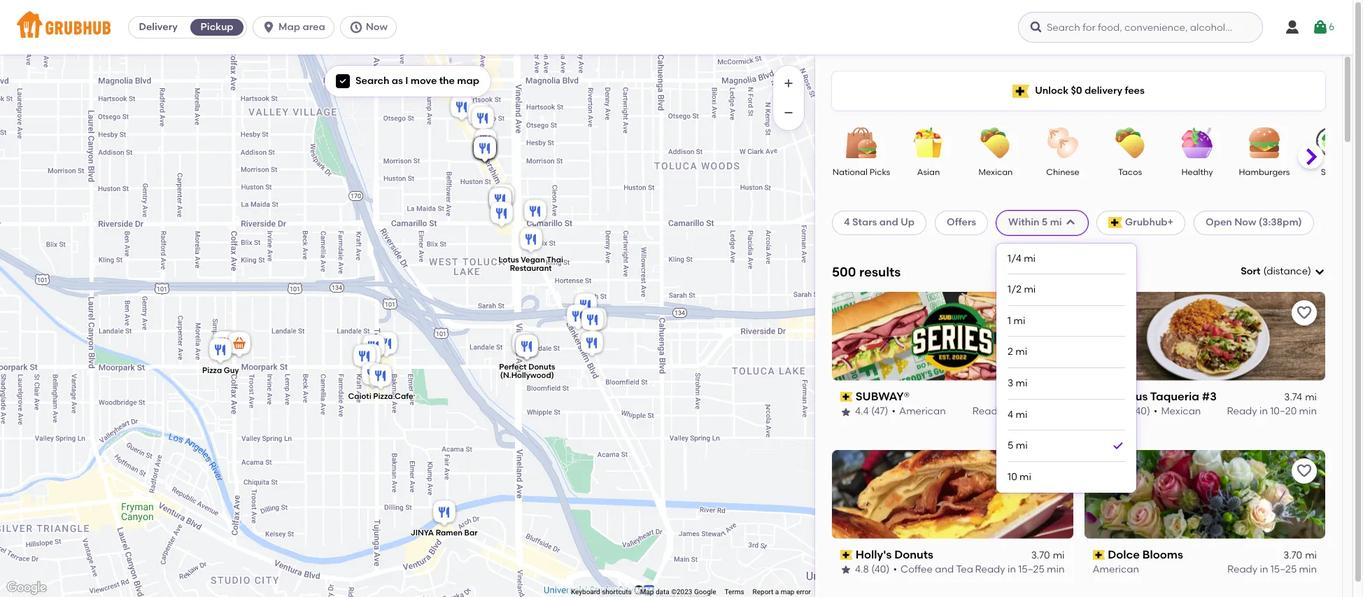 Task type: vqa. For each thing, say whether or not it's contained in the screenshot.
Main Navigation navigation
yes



Task type: locate. For each thing, give the bounding box(es) containing it.
dolce
[[1108, 548, 1141, 561]]

map
[[279, 21, 300, 33], [640, 588, 654, 596]]

subscription pass image for dolce blooms
[[1093, 550, 1106, 560]]

6 button
[[1313, 15, 1335, 40]]

1 vertical spatial donuts
[[895, 548, 934, 561]]

5
[[1042, 217, 1048, 228], [1008, 440, 1014, 452]]

ready in 20–30 min
[[973, 406, 1065, 418]]

ready down checkout
[[1228, 564, 1258, 576]]

checkout
[[1225, 529, 1271, 541]]

ready in 15–25 min
[[976, 564, 1065, 576], [1228, 564, 1318, 576]]

in for subway®
[[1006, 406, 1014, 418]]

sort
[[1242, 265, 1261, 277]]

1 vertical spatial grubhub plus flag logo image
[[1109, 217, 1123, 229]]

subscription pass image left subway®
[[841, 392, 853, 402]]

tacos
[[1119, 167, 1143, 177]]

now up search
[[366, 21, 388, 33]]

1 horizontal spatial map
[[781, 588, 795, 596]]

in left 10–20
[[1260, 406, 1269, 418]]

save this restaurant button down 10–20
[[1293, 458, 1318, 484]]

sort ( distance )
[[1242, 265, 1312, 277]]

open now (3:38pm)
[[1206, 217, 1303, 228]]

subway® logo image
[[833, 292, 1074, 381]]

search as i move the map
[[356, 75, 480, 87]]

3
[[1008, 377, 1014, 389]]

dog haus image
[[471, 134, 499, 165]]

4 left 20–30
[[1008, 409, 1014, 420]]

in left 20–30
[[1006, 406, 1014, 418]]

1 3.70 from the left
[[1032, 550, 1051, 562]]

0 horizontal spatial now
[[366, 21, 388, 33]]

pickup
[[201, 21, 234, 33]]

cactus taqueria #3 logo image
[[1085, 292, 1326, 381]]

1 ready in 15–25 min from the left
[[976, 564, 1065, 576]]

check icon image
[[1112, 439, 1126, 453]]

• right (40)
[[894, 564, 898, 576]]

0 horizontal spatial svg image
[[262, 20, 276, 34]]

blooms
[[1143, 548, 1184, 561]]

svg image up unlock at the right top of the page
[[1030, 20, 1044, 34]]

proceed to checkout
[[1170, 529, 1271, 541]]

star icon image for holly's donuts
[[841, 565, 852, 576]]

mexican down taqueria
[[1162, 406, 1202, 418]]

0 horizontal spatial and
[[880, 217, 899, 228]]

1 horizontal spatial american
[[1093, 564, 1140, 576]]

cactus taqueria #3
[[1108, 390, 1217, 403]]

None field
[[1242, 265, 1326, 279]]

ready right tea
[[976, 564, 1006, 576]]

• for subway®
[[892, 406, 896, 418]]

map right the
[[457, 75, 480, 87]]

pizza guy image
[[206, 336, 234, 367]]

0 vertical spatial save this restaurant image
[[1044, 304, 1061, 321]]

search
[[356, 75, 390, 87]]

and left up
[[880, 217, 899, 228]]

•
[[892, 406, 896, 418], [1154, 406, 1158, 418], [894, 564, 898, 576]]

1 vertical spatial 4
[[1008, 409, 1014, 420]]

1 horizontal spatial 3.70 mi
[[1284, 550, 1318, 562]]

in down checkout
[[1261, 564, 1269, 576]]

stars
[[853, 217, 878, 228]]

list box
[[1008, 243, 1126, 493]]

within
[[1009, 217, 1040, 228]]

0 horizontal spatial ready in 15–25 min
[[976, 564, 1065, 576]]

15–25
[[1019, 564, 1045, 576], [1271, 564, 1298, 576]]

pizza hut image
[[509, 329, 537, 360]]

delivery
[[1085, 85, 1123, 97]]

now right "open"
[[1235, 217, 1257, 228]]

svg image inside field
[[1315, 266, 1326, 277]]

save this restaurant image down 10–20
[[1297, 463, 1314, 479]]

2
[[1008, 346, 1014, 358]]

0 horizontal spatial grubhub plus flag logo image
[[1013, 84, 1030, 98]]

• right "(47)"
[[892, 406, 896, 418]]

mexican down mexican 'image'
[[979, 167, 1013, 177]]

2 horizontal spatial svg image
[[1030, 20, 1044, 34]]

0 horizontal spatial 4
[[844, 217, 850, 228]]

map left area at the top left
[[279, 21, 300, 33]]

round table pizza image
[[521, 197, 549, 228]]

0 vertical spatial star icon image
[[841, 406, 852, 418]]

0 vertical spatial map
[[279, 21, 300, 33]]

hawaiian hot chicken image
[[217, 329, 245, 360]]

0 horizontal spatial 5
[[1008, 440, 1014, 452]]

5 inside option
[[1008, 440, 1014, 452]]

3.74 mi
[[1285, 391, 1318, 403]]

grubhub plus flag logo image left grubhub+
[[1109, 217, 1123, 229]]

keyboard
[[571, 588, 601, 596]]

4
[[844, 217, 850, 228], [1008, 409, 1014, 420]]

4 stars and up
[[844, 217, 915, 228]]

star icon image left 4.8
[[841, 565, 852, 576]]

within 5 mi
[[1009, 217, 1063, 228]]

Search for food, convenience, alcohol... search field
[[1019, 12, 1264, 43]]

american down "dolce" at bottom
[[1093, 564, 1140, 576]]

ready in 15–25 min right tea
[[976, 564, 1065, 576]]

1 horizontal spatial now
[[1235, 217, 1257, 228]]

dolce blooms logo image
[[1085, 450, 1326, 539]]

10–20
[[1271, 406, 1298, 418]]

(40)
[[872, 564, 890, 576]]

2 3.70 from the left
[[1284, 550, 1303, 562]]

1 vertical spatial american
[[1093, 564, 1140, 576]]

svg image inside now button
[[349, 20, 363, 34]]

2 3.70 mi from the left
[[1284, 550, 1318, 562]]

10
[[1008, 471, 1018, 483]]

3.70 mi
[[1032, 550, 1065, 562], [1284, 550, 1318, 562]]

restaurant
[[510, 263, 552, 272]]

donuts inside perfect donuts (n.hollywood)
[[528, 362, 555, 371]]

donuts
[[528, 362, 555, 371], [895, 548, 934, 561]]

donuts for perfect donuts (n.hollywood)
[[528, 362, 555, 371]]

5 mi
[[1008, 440, 1028, 452]]

the impossible shop image
[[471, 134, 499, 165]]

perfect
[[499, 362, 527, 371]]

save this restaurant button down ) at the top right of the page
[[1293, 300, 1318, 325]]

subscription pass image
[[1093, 392, 1106, 402]]

1 horizontal spatial pizza
[[373, 392, 393, 401]]

save this restaurant image
[[1044, 304, 1061, 321], [1297, 463, 1314, 479]]

1/2 mi
[[1008, 284, 1036, 296]]

1 horizontal spatial map
[[640, 588, 654, 596]]

healthy image
[[1173, 127, 1222, 158]]

1 vertical spatial 5
[[1008, 440, 1014, 452]]

donuts down the 'pizza hut' image
[[528, 362, 555, 371]]

in for cactus taqueria #3
[[1260, 406, 1269, 418]]

subscription pass image for holly's donuts
[[841, 550, 853, 560]]

map left data
[[640, 588, 654, 596]]

1 horizontal spatial svg image
[[349, 20, 363, 34]]

ready for subway®
[[973, 406, 1003, 418]]

1 vertical spatial save this restaurant image
[[1297, 463, 1314, 479]]

caioti pizza cafe image
[[367, 362, 395, 392]]

1/4
[[1008, 252, 1022, 264]]

1 vertical spatial star icon image
[[841, 565, 852, 576]]

500
[[833, 264, 857, 280]]

boba time image
[[489, 182, 517, 213]]

subscription pass image left "dolce" at bottom
[[1093, 550, 1106, 560]]

0 horizontal spatial map
[[279, 21, 300, 33]]

american down subway®
[[900, 406, 946, 418]]

2 15–25 from the left
[[1271, 564, 1298, 576]]

caioti pizza cafe jinya ramen bar
[[348, 392, 477, 537]]

4.4 (47)
[[856, 406, 889, 418]]

1 15–25 from the left
[[1019, 564, 1045, 576]]

svg image for map area
[[262, 20, 276, 34]]

0 vertical spatial grubhub plus flag logo image
[[1013, 84, 1030, 98]]

grubhub plus flag logo image
[[1013, 84, 1030, 98], [1109, 217, 1123, 229]]

ready in 15–25 min for holly's donuts
[[976, 564, 1065, 576]]

holly's
[[856, 548, 892, 561]]

star icon image left 4.4
[[841, 406, 852, 418]]

sushi
[[1322, 167, 1343, 177]]

picks
[[870, 167, 891, 177]]

5 right 'within'
[[1042, 217, 1048, 228]]

in right tea
[[1008, 564, 1017, 576]]

the dish thai fusion cuisine image
[[209, 329, 237, 360]]

ernie's mexican restaurant image
[[578, 329, 606, 360]]

1 horizontal spatial ready in 15–25 min
[[1228, 564, 1318, 576]]

0 horizontal spatial 3.70
[[1032, 550, 1051, 562]]

0 horizontal spatial save this restaurant image
[[1044, 304, 1061, 321]]

0 vertical spatial 5
[[1042, 217, 1048, 228]]

1 vertical spatial and
[[936, 564, 954, 576]]

1 horizontal spatial save this restaurant image
[[1297, 463, 1314, 479]]

pizza
[[202, 366, 222, 375], [373, 392, 393, 401]]

svg image
[[1285, 19, 1302, 36], [1313, 19, 1330, 36], [339, 77, 347, 86], [1065, 217, 1077, 229], [1315, 266, 1326, 277]]

1 horizontal spatial donuts
[[895, 548, 934, 561]]

and left tea
[[936, 564, 954, 576]]

(47)
[[872, 406, 889, 418]]

4 left stars
[[844, 217, 850, 228]]

0 vertical spatial pizza
[[202, 366, 222, 375]]

1 vertical spatial pizza
[[373, 392, 393, 401]]

svg image left map area
[[262, 20, 276, 34]]

1 horizontal spatial 5
[[1042, 217, 1048, 228]]

0 horizontal spatial mexican
[[979, 167, 1013, 177]]

svg image right area at the top left
[[349, 20, 363, 34]]

1 horizontal spatial 15–25
[[1271, 564, 1298, 576]]

google image
[[4, 579, 50, 597]]

grubhub plus flag logo image left unlock at the right top of the page
[[1013, 84, 1030, 98]]

subscription pass image left 'holly's'
[[841, 550, 853, 560]]

save this restaurant button right 1 mi
[[1040, 300, 1065, 325]]

1 vertical spatial mexican
[[1162, 406, 1202, 418]]

2 star icon image from the top
[[841, 565, 852, 576]]

0 horizontal spatial 15–25
[[1019, 564, 1045, 576]]

jinya ramen bar image
[[430, 498, 458, 529]]

in for dolce blooms
[[1261, 564, 1269, 576]]

waba grill image
[[486, 185, 514, 216]]

0 vertical spatial now
[[366, 21, 388, 33]]

1 horizontal spatial and
[[936, 564, 954, 576]]

holly's donuts logo image
[[833, 450, 1074, 539]]

mexican
[[979, 167, 1013, 177], [1162, 406, 1202, 418]]

5 up 10
[[1008, 440, 1014, 452]]

mi
[[1051, 217, 1063, 228], [1024, 252, 1036, 264], [1025, 284, 1036, 296], [1014, 315, 1026, 327], [1016, 346, 1028, 358], [1016, 377, 1028, 389], [1054, 391, 1065, 403], [1306, 391, 1318, 403], [1016, 409, 1028, 420], [1017, 440, 1028, 452], [1020, 471, 1032, 483], [1054, 550, 1065, 562], [1306, 550, 1318, 562]]

1 vertical spatial map
[[781, 588, 795, 596]]

1 horizontal spatial 4
[[1008, 409, 1014, 420]]

a
[[776, 588, 779, 596]]

0 vertical spatial american
[[900, 406, 946, 418]]

save this restaurant image right 1 mi
[[1044, 304, 1061, 321]]

0 vertical spatial 4
[[844, 217, 850, 228]]

ready left 4 mi
[[973, 406, 1003, 418]]

5 mi option
[[1008, 431, 1126, 462]]

1 horizontal spatial 3.70
[[1284, 550, 1303, 562]]

0 horizontal spatial map
[[457, 75, 480, 87]]

1 star icon image from the top
[[841, 406, 852, 418]]

1 svg image from the left
[[262, 20, 276, 34]]

and for tea
[[936, 564, 954, 576]]

svg image inside map area button
[[262, 20, 276, 34]]

ready for dolce blooms
[[1228, 564, 1258, 576]]

0 vertical spatial donuts
[[528, 362, 555, 371]]

none field containing sort
[[1242, 265, 1326, 279]]

dolce blooms image
[[350, 342, 378, 373]]

now inside button
[[366, 21, 388, 33]]

min
[[1048, 406, 1065, 418], [1300, 406, 1318, 418], [1048, 564, 1065, 576], [1300, 564, 1318, 576]]

0 horizontal spatial pizza
[[202, 366, 222, 375]]

1 vertical spatial map
[[640, 588, 654, 596]]

donuts up coffee at the right of the page
[[895, 548, 934, 561]]

cactus taqueria #3 image
[[360, 332, 388, 363]]

map
[[457, 75, 480, 87], [781, 588, 795, 596]]

0 vertical spatial and
[[880, 217, 899, 228]]

0 horizontal spatial 3.70 mi
[[1032, 550, 1065, 562]]

15–25 for holly's donuts
[[1019, 564, 1045, 576]]

0 horizontal spatial donuts
[[528, 362, 555, 371]]

crafted donuts & bagels image
[[469, 104, 497, 135]]

pizza left guy
[[202, 366, 222, 375]]

ready in 15–25 min for dolce blooms
[[1228, 564, 1318, 576]]

• american
[[892, 406, 946, 418]]

• coffee and tea
[[894, 564, 974, 576]]

keyboard shortcuts
[[571, 588, 632, 596]]

star icon image
[[841, 406, 852, 418], [841, 565, 852, 576]]

ready left 10–20
[[1228, 406, 1258, 418]]

american
[[900, 406, 946, 418], [1093, 564, 1140, 576]]

svg image for now
[[349, 20, 363, 34]]

pizza guy
[[202, 366, 239, 375]]

thai
[[547, 255, 563, 264]]

pizza left cafe
[[373, 392, 393, 401]]

terms
[[725, 588, 745, 596]]

2 svg image from the left
[[349, 20, 363, 34]]

• for holly's donuts
[[894, 564, 898, 576]]

subscription pass image
[[841, 392, 853, 402], [841, 550, 853, 560], [1093, 550, 1106, 560]]

ready in 15–25 min down checkout
[[1228, 564, 1318, 576]]

report
[[753, 588, 774, 596]]

0 vertical spatial map
[[457, 75, 480, 87]]

lenzini's pizza image
[[465, 100, 493, 131]]

the coffee bean & tea leaf image
[[564, 302, 592, 333]]

mi inside option
[[1017, 440, 1028, 452]]

map right the a
[[781, 588, 795, 596]]

map area
[[279, 21, 325, 33]]

now
[[366, 21, 388, 33], [1235, 217, 1257, 228]]

and
[[880, 217, 899, 228], [936, 564, 954, 576]]

map inside button
[[279, 21, 300, 33]]

hamburgers
[[1240, 167, 1291, 177]]

1/2
[[1008, 284, 1022, 296]]

save this restaurant image for subway®
[[1044, 304, 1061, 321]]

lotus vegan thai restaurant image
[[517, 225, 545, 256]]

3 mi
[[1008, 377, 1028, 389]]

0 vertical spatial mexican
[[979, 167, 1013, 177]]

1 3.70 mi from the left
[[1032, 550, 1065, 562]]

main navigation navigation
[[0, 0, 1353, 55]]

1 horizontal spatial grubhub plus flag logo image
[[1109, 217, 1123, 229]]

svg image
[[262, 20, 276, 34], [349, 20, 363, 34], [1030, 20, 1044, 34]]

save this restaurant button
[[1040, 300, 1065, 325], [1293, 300, 1318, 325], [1293, 458, 1318, 484]]

2 ready in 15–25 min from the left
[[1228, 564, 1318, 576]]

hamburgers image
[[1241, 127, 1290, 158]]



Task type: describe. For each thing, give the bounding box(es) containing it.
guy
[[224, 366, 239, 375]]

plant b image
[[471, 134, 499, 165]]

distance
[[1267, 265, 1309, 277]]

firehouse subs image
[[448, 93, 476, 124]]

baja fresh image
[[579, 306, 607, 336]]

1 horizontal spatial mexican
[[1162, 406, 1202, 418]]

mexican image
[[972, 127, 1021, 158]]

national picks
[[833, 167, 891, 177]]

ready in 10–20 min
[[1228, 406, 1318, 418]]

svg image inside 6 button
[[1313, 19, 1330, 36]]

tacos image
[[1106, 127, 1155, 158]]

3.77 mi
[[1033, 391, 1065, 403]]

3.70 for donuts
[[1032, 550, 1051, 562]]

dolce blooms
[[1108, 548, 1184, 561]]

(n.hollywood)
[[500, 371, 554, 380]]

in for holly's donuts
[[1008, 564, 1017, 576]]

perfect donuts (n.hollywood) image
[[513, 332, 541, 363]]

i
[[406, 75, 409, 87]]

and for up
[[880, 217, 899, 228]]

• down cactus taqueria #3
[[1154, 406, 1158, 418]]

report a map error
[[753, 588, 811, 596]]

national picks image
[[837, 127, 886, 158]]

open
[[1206, 217, 1233, 228]]

4.8
[[856, 564, 870, 576]]

jersey mike's image
[[486, 185, 514, 216]]

4 for 4 mi
[[1008, 409, 1014, 420]]

bad-ass breakfast burritos image
[[471, 134, 499, 165]]

cafe
[[395, 392, 413, 401]]

©2023
[[672, 588, 693, 596]]

3.70 mi for dolce blooms
[[1284, 550, 1318, 562]]

donny's wings and spicy fries image
[[471, 134, 499, 165]]

data
[[656, 588, 670, 596]]

shortcuts
[[602, 588, 632, 596]]

3 svg image from the left
[[1030, 20, 1044, 34]]

map region
[[0, 0, 936, 597]]

4 for 4 stars and up
[[844, 217, 850, 228]]

sushi image
[[1308, 127, 1357, 158]]

save this restaurant image for dolce blooms
[[1297, 463, 1314, 479]]

3.70 for blooms
[[1284, 550, 1303, 562]]

500 results
[[833, 264, 901, 280]]

4.8 (40)
[[856, 564, 890, 576]]

pickup button
[[188, 16, 247, 39]]

perfect donuts (n.hollywood)
[[499, 362, 555, 380]]

area
[[303, 21, 325, 33]]

plus icon image
[[782, 76, 796, 90]]

min for dolce blooms
[[1300, 564, 1318, 576]]

2 mi
[[1008, 346, 1028, 358]]

3.77
[[1033, 391, 1051, 403]]

6
[[1330, 21, 1335, 33]]

up
[[901, 217, 915, 228]]

terms link
[[725, 588, 745, 596]]

save this restaurant image
[[1297, 304, 1314, 321]]

3.70 mi for holly's donuts
[[1032, 550, 1065, 562]]

village market image
[[225, 329, 253, 360]]

1
[[1008, 315, 1012, 327]]

(1240) • mexican
[[1123, 406, 1202, 418]]

report a map error link
[[753, 588, 811, 596]]

lbk image
[[359, 360, 387, 391]]

to
[[1212, 529, 1222, 541]]

grubhub plus flag logo image for unlock $0 delivery fees
[[1013, 84, 1030, 98]]

1/4 mi
[[1008, 252, 1036, 264]]

min for holly's donuts
[[1048, 564, 1065, 576]]

min for cactus taqueria #3
[[1300, 406, 1318, 418]]

unlock
[[1036, 85, 1069, 97]]

twin castle image
[[513, 332, 541, 363]]

move
[[411, 75, 437, 87]]

google
[[695, 588, 717, 596]]

4 mi
[[1008, 409, 1028, 420]]

hy mart sandwiches image
[[488, 199, 516, 230]]

subway®
[[856, 390, 910, 403]]

lotus
[[498, 255, 519, 264]]

zankou chicken image
[[581, 305, 609, 336]]

delivery
[[139, 21, 178, 33]]

ready for cactus taqueria #3
[[1228, 406, 1258, 418]]

grubhub+
[[1126, 217, 1174, 228]]

chinese
[[1047, 167, 1080, 177]]

grubhub plus flag logo image for grubhub+
[[1109, 217, 1123, 229]]

error
[[797, 588, 811, 596]]

map data ©2023 google
[[640, 588, 717, 596]]

save this restaurant button for dolce blooms
[[1293, 458, 1318, 484]]

ramen
[[436, 528, 462, 537]]

the
[[439, 75, 455, 87]]

ready for holly's donuts
[[976, 564, 1006, 576]]

subway® image
[[372, 329, 400, 360]]

#3
[[1203, 390, 1217, 403]]

holly's donuts image
[[355, 341, 383, 372]]

coffee
[[901, 564, 933, 576]]

15–25 for dolce blooms
[[1271, 564, 1298, 576]]

proceed to checkout button
[[1127, 523, 1314, 548]]

fees
[[1125, 85, 1145, 97]]

1 mi
[[1008, 315, 1026, 327]]

donuts for holly's donuts
[[895, 548, 934, 561]]

map area button
[[253, 16, 340, 39]]

(
[[1264, 265, 1267, 277]]

uncle andre's bbq image
[[210, 329, 238, 360]]

dragon street image
[[472, 126, 500, 157]]

3.74
[[1285, 391, 1303, 403]]

$0
[[1072, 85, 1083, 97]]

4.4
[[856, 406, 869, 418]]

save this restaurant button for subway®
[[1040, 300, 1065, 325]]

jinya
[[410, 528, 434, 537]]

asian
[[918, 167, 940, 177]]

)
[[1309, 265, 1312, 277]]

min for subway®
[[1048, 406, 1065, 418]]

bad mutha clucka image
[[471, 134, 499, 165]]

star icon image for subway®
[[841, 406, 852, 418]]

map for map data ©2023 google
[[640, 588, 654, 596]]

tony's deli image
[[572, 291, 600, 322]]

subscription pass image for subway®
[[841, 392, 853, 402]]

unlock $0 delivery fees
[[1036, 85, 1145, 97]]

offers
[[947, 217, 977, 228]]

0 horizontal spatial american
[[900, 406, 946, 418]]

save this restaurant button for cactus taqueria #3
[[1293, 300, 1318, 325]]

asian image
[[905, 127, 954, 158]]

chinese image
[[1039, 127, 1088, 158]]

pizza inside caioti pizza cafe jinya ramen bar
[[373, 392, 393, 401]]

healthy
[[1182, 167, 1214, 177]]

national
[[833, 167, 868, 177]]

minus icon image
[[782, 106, 796, 120]]

list box containing 1/4 mi
[[1008, 243, 1126, 493]]

map for map area
[[279, 21, 300, 33]]

now button
[[340, 16, 403, 39]]

as
[[392, 75, 403, 87]]

caioti
[[348, 392, 371, 401]]

cactus
[[1108, 390, 1148, 403]]

delivery button
[[129, 16, 188, 39]]

1 vertical spatial now
[[1235, 217, 1257, 228]]

10 mi
[[1008, 471, 1032, 483]]

proceed
[[1170, 529, 1210, 541]]



